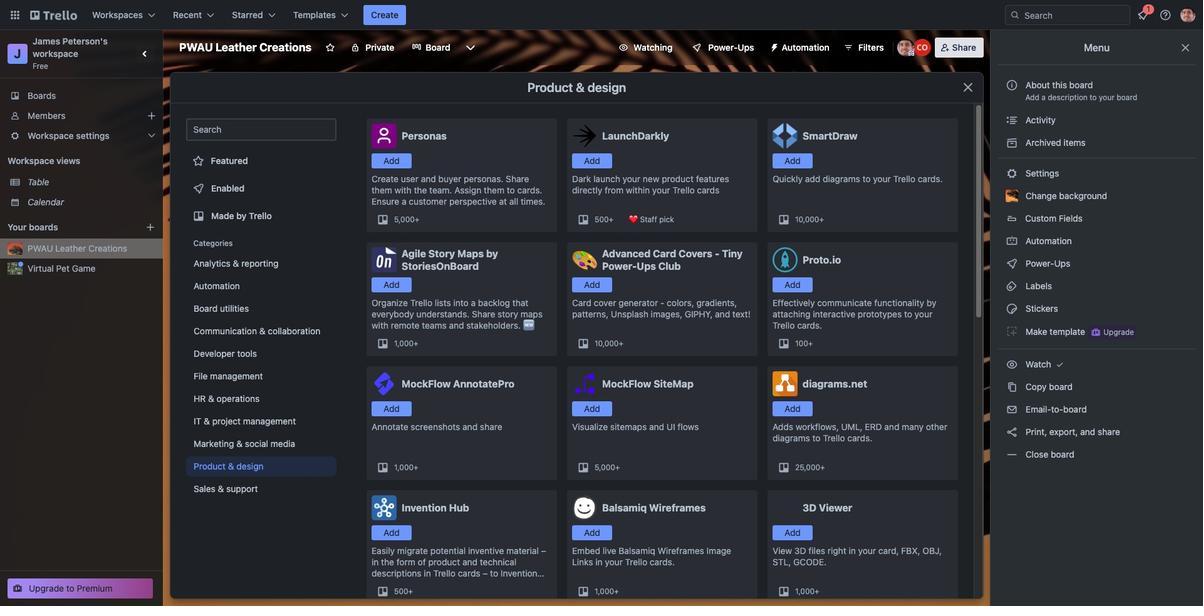 Task type: describe. For each thing, give the bounding box(es) containing it.
10,000 for advanced card covers - tiny power-ups club
[[595, 339, 619, 349]]

image
[[707, 546, 732, 557]]

buyer
[[439, 174, 462, 184]]

calendar link
[[28, 196, 155, 209]]

card,
[[879, 546, 899, 557]]

2 vertical spatial automation
[[194, 281, 240, 292]]

cards. inside create user and buyer personas. share them with the team. assign them to cards. ensure a customer perspective at all times.
[[518, 185, 543, 196]]

about
[[1026, 80, 1050, 90]]

1,000 for 3d viewer
[[796, 587, 815, 597]]

made
[[211, 211, 234, 221]]

open information menu image
[[1160, 9, 1172, 21]]

in down easily
[[372, 557, 379, 568]]

custom fields button
[[999, 209, 1196, 229]]

christina overa (christinaovera) image
[[914, 39, 931, 56]]

+ for smartdraw
[[820, 215, 824, 224]]

10,000 + for advanced card covers - tiny power-ups club
[[595, 339, 624, 349]]

card inside advanced card covers - tiny power-ups club
[[653, 248, 677, 260]]

pwau leather creations inside text field
[[179, 41, 312, 54]]

communicate
[[818, 298, 872, 308]]

analytics & reporting
[[194, 258, 279, 269]]

colors,
[[667, 298, 694, 308]]

5,000 for personas
[[394, 215, 415, 224]]

to inside adds workflows, uml, erd and many other diagrams to trello cards.
[[813, 433, 821, 444]]

1 vertical spatial product
[[194, 461, 226, 472]]

and left ui
[[649, 422, 665, 433]]

add button for proto.io
[[773, 278, 813, 293]]

change background link
[[999, 186, 1196, 206]]

email-to-board link
[[999, 400, 1196, 420]]

1 horizontal spatial –
[[541, 546, 546, 557]]

your inside effectively communicate functionality by attaching interactive prototypes to your trello cards.
[[915, 309, 933, 320]]

table link
[[28, 176, 155, 189]]

0 vertical spatial management
[[210, 371, 263, 382]]

board for board utilities
[[194, 303, 218, 314]]

trello inside dark launch your new product features directly from within your trello cards
[[673, 185, 695, 196]]

board up to-
[[1050, 382, 1073, 392]]

cards inside easily migrate potential inventive material – in the form of product and technical descriptions in trello cards – to invention hub.
[[458, 569, 481, 579]]

background
[[1060, 191, 1108, 201]]

add for personas
[[384, 155, 400, 166]]

balsamiq inside embed live balsamiq wireframes image links in your trello cards.
[[619, 546, 656, 557]]

other
[[926, 422, 948, 433]]

dark
[[572, 174, 591, 184]]

trello inside easily migrate potential inventive material – in the form of product and technical descriptions in trello cards – to invention hub.
[[434, 569, 456, 579]]

templates
[[293, 9, 336, 20]]

and inside organize trello lists into a backlog that everybody understands. share story maps with remote teams and stakeholders. 🆕
[[449, 320, 464, 331]]

power-ups inside power-ups link
[[1024, 258, 1073, 269]]

enabled
[[211, 183, 245, 194]]

private
[[366, 42, 395, 53]]

james peterson's workspace free
[[33, 36, 110, 71]]

staff
[[640, 215, 657, 224]]

calendar
[[28, 197, 64, 208]]

a for organize
[[471, 298, 476, 308]]

sm image for print, export, and share
[[1006, 426, 1019, 439]]

effectively
[[773, 298, 815, 308]]

diagrams inside adds workflows, uml, erd and many other diagrams to trello cards.
[[773, 433, 810, 444]]

add for invention hub
[[384, 528, 400, 539]]

+ for invention hub
[[408, 587, 413, 597]]

archived items
[[1024, 137, 1086, 148]]

maps
[[458, 248, 484, 260]]

agile
[[402, 248, 426, 260]]

wireframes inside embed live balsamiq wireframes image links in your trello cards.
[[658, 546, 705, 557]]

stakeholders.
[[467, 320, 521, 331]]

board up print, export, and share
[[1064, 404, 1087, 415]]

- for tiny
[[715, 248, 720, 260]]

and right the screenshots on the left bottom of page
[[463, 422, 478, 433]]

add for mockflow annotatepro
[[384, 404, 400, 414]]

sales & support link
[[186, 480, 337, 500]]

templates button
[[286, 5, 356, 25]]

0 vertical spatial design
[[588, 80, 626, 95]]

labels link
[[999, 276, 1196, 297]]

peterson's
[[62, 36, 108, 46]]

free
[[33, 61, 48, 71]]

add button for balsamiq wireframes
[[572, 526, 612, 541]]

workspace for workspace views
[[8, 155, 54, 166]]

add for smartdraw
[[785, 155, 801, 166]]

+ for agile story maps by storiesonboard
[[414, 339, 419, 349]]

add button for invention hub
[[372, 526, 412, 541]]

project
[[212, 416, 241, 427]]

remote
[[391, 320, 420, 331]]

understands.
[[417, 309, 470, 320]]

to left premium
[[66, 584, 74, 594]]

starred button
[[225, 5, 283, 25]]

into
[[454, 298, 469, 308]]

to inside easily migrate potential inventive material – in the form of product and technical descriptions in trello cards – to invention hub.
[[490, 569, 498, 579]]

to inside create user and buyer personas. share them with the team. assign them to cards. ensure a customer perspective at all times.
[[507, 185, 515, 196]]

functionality
[[875, 298, 925, 308]]

add button for launchdarkly
[[572, 154, 612, 169]]

screenshots
[[411, 422, 460, 433]]

james peterson (jamespeterson93) image
[[1181, 8, 1196, 23]]

100
[[796, 339, 809, 349]]

5,000 + for personas
[[394, 215, 420, 224]]

pick
[[660, 215, 674, 224]]

virtual
[[28, 263, 54, 274]]

technical
[[480, 557, 517, 568]]

customize views image
[[464, 41, 477, 54]]

share for annotate screenshots and share
[[480, 422, 503, 433]]

upgrade for upgrade
[[1104, 328, 1135, 337]]

marketing
[[194, 439, 234, 449]]

creations inside text field
[[259, 41, 312, 54]]

1 notification image
[[1136, 8, 1151, 23]]

labels
[[1024, 281, 1053, 292]]

in inside embed live balsamiq wireframes image links in your trello cards.
[[596, 557, 603, 568]]

10,000 + for smartdraw
[[796, 215, 824, 224]]

1 vertical spatial automation
[[1024, 236, 1072, 246]]

a for about
[[1042, 93, 1046, 102]]

& for sales & support link
[[218, 484, 224, 495]]

giphy,
[[685, 309, 713, 320]]

invention hub
[[402, 503, 469, 514]]

+ left ❤️
[[609, 215, 614, 224]]

+ for diagrams.net
[[821, 463, 825, 473]]

support
[[226, 484, 258, 495]]

& for marketing & social media link at the left bottom
[[236, 439, 243, 449]]

leather inside pwau leather creations text field
[[216, 41, 257, 54]]

add inside about this board add a description to your board
[[1026, 93, 1040, 102]]

2 horizontal spatial power-
[[1026, 258, 1055, 269]]

to inside about this board add a description to your board
[[1090, 93, 1097, 102]]

add for proto.io
[[785, 280, 801, 290]]

by for agile story maps by storiesonboard
[[486, 248, 498, 260]]

marketing & social media
[[194, 439, 295, 449]]

at
[[499, 196, 507, 207]]

pet
[[56, 263, 70, 274]]

and down email-to-board link
[[1081, 427, 1096, 438]]

+ for personas
[[415, 215, 420, 224]]

communication & collaboration
[[194, 326, 321, 337]]

story
[[498, 309, 518, 320]]

1,000 + for balsamiq wireframes
[[595, 587, 619, 597]]

uml,
[[842, 422, 863, 433]]

game
[[72, 263, 96, 274]]

create for create
[[371, 9, 399, 20]]

unsplash
[[611, 309, 649, 320]]

0 horizontal spatial product & design
[[194, 461, 264, 472]]

add for diagrams.net
[[785, 404, 801, 414]]

workspaces button
[[85, 5, 163, 25]]

1 horizontal spatial product & design
[[528, 80, 626, 95]]

from
[[605, 185, 624, 196]]

0 vertical spatial automation link
[[999, 231, 1196, 251]]

workspace settings
[[28, 130, 110, 141]]

your inside about this board add a description to your board
[[1099, 93, 1115, 102]]

create for create user and buyer personas. share them with the team. assign them to cards. ensure a customer perspective at all times.
[[372, 174, 399, 184]]

card cover generator - colors, gradients, patterns, unsplash images, giphy, and text!
[[572, 298, 751, 320]]

attaching
[[773, 309, 811, 320]]

leather inside the pwau leather creations link
[[55, 243, 86, 254]]

sm image for make template
[[1006, 325, 1019, 338]]

stickers link
[[999, 299, 1196, 319]]

0 horizontal spatial pwau leather creations
[[28, 243, 127, 254]]

boards
[[29, 222, 58, 233]]

quickly add diagrams to your trello cards.
[[773, 174, 943, 184]]

diagrams.net
[[803, 379, 868, 390]]

automation inside button
[[782, 42, 830, 53]]

annotatepro
[[453, 379, 515, 390]]

hr
[[194, 394, 206, 404]]

everybody
[[372, 309, 414, 320]]

add button for mockflow sitemap
[[572, 402, 612, 417]]

print, export, and share
[[1024, 427, 1121, 438]]

+ for balsamiq wireframes
[[614, 587, 619, 597]]

ups inside power-ups link
[[1055, 258, 1071, 269]]

workspace
[[33, 48, 78, 59]]

0 horizontal spatial 500 +
[[394, 587, 413, 597]]

balsamiq wireframes
[[602, 503, 706, 514]]

it & project management
[[194, 416, 296, 427]]

gcode.
[[794, 557, 827, 568]]

easily
[[372, 546, 395, 557]]

adds
[[773, 422, 794, 433]]

workspace views
[[8, 155, 80, 166]]

product inside easily migrate potential inventive material – in the form of product and technical descriptions in trello cards – to invention hub.
[[428, 557, 460, 568]]

sm image for stickers
[[1006, 303, 1019, 315]]

mockflow sitemap
[[602, 379, 694, 390]]

hr & operations
[[194, 394, 260, 404]]

organize trello lists into a backlog that everybody understands. share story maps with remote teams and stakeholders. 🆕
[[372, 298, 543, 331]]

1,000 for mockflow annotatepro
[[394, 463, 414, 473]]

boards
[[28, 90, 56, 101]]

board link
[[405, 38, 458, 58]]

trello inside organize trello lists into a backlog that everybody understands. share story maps with remote teams and stakeholders. 🆕
[[410, 298, 433, 308]]

pwau leather creations link
[[28, 243, 155, 255]]

& for hr & operations link on the bottom left of the page
[[208, 394, 214, 404]]

0 horizontal spatial automation link
[[186, 276, 337, 297]]

james
[[33, 36, 60, 46]]

with inside create user and buyer personas. share them with the team. assign them to cards. ensure a customer perspective at all times.
[[395, 185, 412, 196]]



Task type: vqa. For each thing, say whether or not it's contained in the screenshot.
right "Management"
no



Task type: locate. For each thing, give the bounding box(es) containing it.
creations down templates
[[259, 41, 312, 54]]

share inside create user and buyer personas. share them with the team. assign them to cards. ensure a customer perspective at all times.
[[506, 174, 529, 184]]

design down "watching" button
[[588, 80, 626, 95]]

1 horizontal spatial power-ups
[[1024, 258, 1073, 269]]

sm image inside the stickers link
[[1006, 303, 1019, 315]]

star or unstar board image
[[326, 43, 336, 53]]

ups left automation button
[[738, 42, 755, 53]]

mockflow for mockflow sitemap
[[602, 379, 652, 390]]

1 vertical spatial -
[[661, 298, 665, 308]]

wireframes left image
[[658, 546, 705, 557]]

1 vertical spatial 10,000 +
[[595, 339, 624, 349]]

0 vertical spatial board
[[426, 42, 451, 53]]

invention left hub
[[402, 503, 447, 514]]

sm image for archived items
[[1006, 137, 1019, 149]]

that
[[513, 298, 529, 308]]

add button
[[372, 154, 412, 169], [572, 154, 612, 169], [773, 154, 813, 169], [372, 278, 412, 293], [572, 278, 612, 293], [773, 278, 813, 293], [372, 402, 412, 417], [572, 402, 612, 417], [773, 402, 813, 417], [372, 526, 412, 541], [572, 526, 612, 541], [773, 526, 813, 541]]

times.
[[521, 196, 546, 207]]

add button for diagrams.net
[[773, 402, 813, 417]]

0 vertical spatial invention
[[402, 503, 447, 514]]

sm image for copy board
[[1006, 381, 1019, 394]]

1 horizontal spatial share
[[506, 174, 529, 184]]

and down understands. on the bottom of the page
[[449, 320, 464, 331]]

sm image for settings
[[1006, 167, 1019, 180]]

and inside adds workflows, uml, erd and many other diagrams to trello cards.
[[885, 422, 900, 433]]

5,000 for mockflow sitemap
[[595, 463, 615, 473]]

add button for personas
[[372, 154, 412, 169]]

& inside analytics & reporting link
[[233, 258, 239, 269]]

2 vertical spatial a
[[471, 298, 476, 308]]

0 horizontal spatial product
[[428, 557, 460, 568]]

all
[[510, 196, 519, 207]]

0 vertical spatial product
[[528, 80, 573, 95]]

mockflow up sitemaps
[[602, 379, 652, 390]]

1 horizontal spatial pwau leather creations
[[179, 41, 312, 54]]

sm image inside "close board" link
[[1006, 449, 1019, 461]]

0 vertical spatial product & design
[[528, 80, 626, 95]]

automation link down 'custom fields' button
[[999, 231, 1196, 251]]

upgrade to premium link
[[8, 579, 153, 599]]

board left customize views 'image'
[[426, 42, 451, 53]]

sm image inside labels link
[[1006, 280, 1019, 293]]

2 horizontal spatial automation
[[1024, 236, 1072, 246]]

to up all
[[507, 185, 515, 196]]

sm image inside copy board link
[[1006, 381, 1019, 394]]

and down gradients,
[[715, 309, 730, 320]]

add button up quickly
[[773, 154, 813, 169]]

trello inside embed live balsamiq wireframes image links in your trello cards.
[[625, 557, 648, 568]]

5,000 + down visualize
[[595, 463, 620, 473]]

+ up proto.io
[[820, 215, 824, 224]]

upgrade down the stickers link
[[1104, 328, 1135, 337]]

add button up view
[[773, 526, 813, 541]]

add up organize
[[384, 280, 400, 290]]

share down annotatepro
[[480, 422, 503, 433]]

easily migrate potential inventive material – in the form of product and technical descriptions in trello cards – to invention hub.
[[372, 546, 546, 591]]

embed live balsamiq wireframes image links in your trello cards.
[[572, 546, 732, 568]]

file
[[194, 371, 208, 382]]

view 3d files right in your card, fbx, obj, stl, gcode.
[[773, 546, 942, 568]]

– right "material"
[[541, 546, 546, 557]]

prototypes
[[858, 309, 902, 320]]

assign
[[455, 185, 482, 196]]

pwau up virtual
[[28, 243, 53, 254]]

sm image inside archived items link
[[1006, 137, 1019, 149]]

sm image inside power-ups link
[[1006, 258, 1019, 270]]

1 horizontal spatial share
[[1098, 427, 1121, 438]]

0 horizontal spatial upgrade
[[29, 584, 64, 594]]

add button up effectively in the right of the page
[[773, 278, 813, 293]]

0 horizontal spatial board
[[194, 303, 218, 314]]

product inside dark launch your new product features directly from within your trello cards
[[662, 174, 694, 184]]

0 vertical spatial with
[[395, 185, 412, 196]]

& inside sales & support link
[[218, 484, 224, 495]]

2 horizontal spatial share
[[953, 42, 977, 53]]

0 vertical spatial –
[[541, 546, 546, 557]]

0 horizontal spatial creations
[[88, 243, 127, 254]]

close board
[[1024, 449, 1075, 460]]

directly
[[572, 185, 603, 196]]

& for communication & collaboration link
[[259, 326, 266, 337]]

board down export,
[[1051, 449, 1075, 460]]

add up annotate
[[384, 404, 400, 414]]

marketing & social media link
[[186, 434, 337, 455]]

3d
[[803, 503, 817, 514], [795, 546, 807, 557]]

power-ups inside power-ups button
[[709, 42, 755, 53]]

add for launchdarkly
[[584, 155, 601, 166]]

0 vertical spatial balsamiq
[[602, 503, 647, 514]]

add up quickly
[[785, 155, 801, 166]]

watching
[[634, 42, 673, 53]]

a right into
[[471, 298, 476, 308]]

create button
[[364, 5, 406, 25]]

add for advanced card covers - tiny power-ups club
[[584, 280, 601, 290]]

cards. inside adds workflows, uml, erd and many other diagrams to trello cards.
[[848, 433, 873, 444]]

images,
[[651, 309, 683, 320]]

primary element
[[0, 0, 1204, 30]]

create up the private
[[371, 9, 399, 20]]

board up the activity link
[[1117, 93, 1138, 102]]

cards. inside embed live balsamiq wireframes image links in your trello cards.
[[650, 557, 675, 568]]

add button for advanced card covers - tiny power-ups club
[[572, 278, 612, 293]]

visualize sitemaps and ui flows
[[572, 422, 699, 433]]

0 vertical spatial create
[[371, 9, 399, 20]]

2 them from the left
[[484, 185, 505, 196]]

add up embed
[[584, 528, 601, 539]]

a inside organize trello lists into a backlog that everybody understands. share story maps with remote teams and stakeholders. 🆕
[[471, 298, 476, 308]]

1 them from the left
[[372, 185, 392, 196]]

1 vertical spatial the
[[381, 557, 394, 568]]

2 mockflow from the left
[[602, 379, 652, 390]]

to
[[1090, 93, 1097, 102], [863, 174, 871, 184], [507, 185, 515, 196], [905, 309, 913, 320], [813, 433, 821, 444], [490, 569, 498, 579], [66, 584, 74, 594]]

1 horizontal spatial 10,000 +
[[796, 215, 824, 224]]

Board name text field
[[173, 38, 318, 58]]

sm image for close board
[[1006, 449, 1019, 461]]

1 horizontal spatial diagrams
[[823, 174, 861, 184]]

1,000 + for mockflow annotatepro
[[394, 463, 419, 473]]

0 vertical spatial cards
[[697, 185, 720, 196]]

0 horizontal spatial design
[[237, 461, 264, 472]]

500 + left ❤️
[[595, 215, 614, 224]]

0 horizontal spatial invention
[[402, 503, 447, 514]]

invention down "material"
[[501, 569, 538, 579]]

1 vertical spatial balsamiq
[[619, 546, 656, 557]]

add button up cover
[[572, 278, 612, 293]]

add button up easily
[[372, 526, 412, 541]]

with inside organize trello lists into a backlog that everybody understands. share story maps with remote teams and stakeholders. 🆕
[[372, 320, 389, 331]]

add button for 3d viewer
[[773, 526, 813, 541]]

1,000 for agile story maps by storiesonboard
[[394, 339, 414, 349]]

1 horizontal spatial them
[[484, 185, 505, 196]]

add for balsamiq wireframes
[[584, 528, 601, 539]]

1 horizontal spatial 500
[[595, 215, 609, 224]]

creations up virtual pet game link
[[88, 243, 127, 254]]

by inside made by trello link
[[237, 211, 247, 221]]

flows
[[678, 422, 699, 433]]

0 vertical spatial 10,000
[[796, 215, 820, 224]]

1,000 + for agile story maps by storiesonboard
[[394, 339, 419, 349]]

pwau leather creations up game
[[28, 243, 127, 254]]

add button up dark
[[572, 154, 612, 169]]

power- inside button
[[709, 42, 738, 53]]

card up 'club'
[[653, 248, 677, 260]]

and down inventive on the bottom of the page
[[463, 557, 478, 568]]

0 horizontal spatial ups
[[637, 261, 656, 272]]

board for board
[[426, 42, 451, 53]]

pwau
[[179, 41, 213, 54], [28, 243, 53, 254]]

card inside card cover generator - colors, gradients, patterns, unsplash images, giphy, and text!
[[572, 298, 592, 308]]

1 vertical spatial pwau
[[28, 243, 53, 254]]

ups left 'club'
[[637, 261, 656, 272]]

invention inside easily migrate potential inventive material – in the form of product and technical descriptions in trello cards – to invention hub.
[[501, 569, 538, 579]]

add up dark
[[584, 155, 601, 166]]

2 horizontal spatial by
[[927, 298, 937, 308]]

the up customer
[[414, 185, 427, 196]]

add up cover
[[584, 280, 601, 290]]

tools
[[237, 349, 257, 359]]

& inside communication & collaboration link
[[259, 326, 266, 337]]

& for analytics & reporting link
[[233, 258, 239, 269]]

& for it & project management link
[[204, 416, 210, 427]]

sm image inside watch link
[[1006, 359, 1019, 371]]

0 horizontal spatial automation
[[194, 281, 240, 292]]

this member is an admin of this board. image
[[909, 51, 914, 56]]

to down workflows,
[[813, 433, 821, 444]]

advanced card covers - tiny power-ups club
[[602, 248, 743, 272]]

1 vertical spatial management
[[243, 416, 296, 427]]

sm image inside settings link
[[1006, 167, 1019, 180]]

1 vertical spatial product & design
[[194, 461, 264, 472]]

+ for proto.io
[[809, 339, 813, 349]]

the inside easily migrate potential inventive material – in the form of product and technical descriptions in trello cards – to invention hub.
[[381, 557, 394, 568]]

1 mockflow from the left
[[402, 379, 451, 390]]

quickly
[[773, 174, 803, 184]]

1,000 + down remote
[[394, 339, 419, 349]]

add button for agile story maps by storiesonboard
[[372, 278, 412, 293]]

viewer
[[819, 503, 853, 514]]

sm image inside watch link
[[1054, 359, 1067, 371]]

the inside create user and buyer personas. share them with the team. assign them to cards. ensure a customer perspective at all times.
[[414, 185, 427, 196]]

sm image for email-to-board
[[1006, 404, 1019, 416]]

product & design
[[528, 80, 626, 95], [194, 461, 264, 472]]

proto.io
[[803, 255, 841, 266]]

board utilities link
[[186, 299, 337, 319]]

upgrade for upgrade to premium
[[29, 584, 64, 594]]

share
[[480, 422, 503, 433], [1098, 427, 1121, 438]]

+ down unsplash
[[619, 339, 624, 349]]

& inside marketing & social media link
[[236, 439, 243, 449]]

personas
[[402, 130, 447, 142]]

1,000 + for 3d viewer
[[796, 587, 820, 597]]

0 vertical spatial leather
[[216, 41, 257, 54]]

management up operations at the left bottom of the page
[[210, 371, 263, 382]]

10,000
[[796, 215, 820, 224], [595, 339, 619, 349]]

0 vertical spatial 3d
[[803, 503, 817, 514]]

diagrams right 'add'
[[823, 174, 861, 184]]

team.
[[430, 185, 452, 196]]

❤️ staff pick
[[629, 215, 674, 224]]

1 vertical spatial 500
[[394, 587, 408, 597]]

0 vertical spatial 5,000
[[394, 215, 415, 224]]

sm image inside the activity link
[[1006, 114, 1019, 127]]

james peterson (jamespeterson93) image
[[898, 39, 915, 56]]

in inside view 3d files right in your card, fbx, obj, stl, gcode.
[[849, 546, 856, 557]]

add button up user
[[372, 154, 412, 169]]

Search text field
[[186, 118, 337, 141]]

share up stakeholders.
[[472, 309, 495, 320]]

- for colors,
[[661, 298, 665, 308]]

+ down descriptions
[[408, 587, 413, 597]]

premium
[[77, 584, 113, 594]]

settings link
[[999, 164, 1196, 184]]

3 sm image from the top
[[1006, 325, 1019, 338]]

leather down the your boards with 2 items 'element'
[[55, 243, 86, 254]]

& inside hr & operations link
[[208, 394, 214, 404]]

sm image inside email-to-board link
[[1006, 404, 1019, 416]]

to right 'add'
[[863, 174, 871, 184]]

& for 'product & design' link
[[228, 461, 234, 472]]

1 vertical spatial cards
[[458, 569, 481, 579]]

utilities
[[220, 303, 249, 314]]

by right maps
[[486, 248, 498, 260]]

design down marketing & social media
[[237, 461, 264, 472]]

trello inside effectively communicate functionality by attaching interactive prototypes to your trello cards.
[[773, 320, 795, 331]]

share down email-to-board link
[[1098, 427, 1121, 438]]

5,000 down ensure
[[394, 215, 415, 224]]

settings
[[1024, 168, 1060, 179]]

2 vertical spatial by
[[927, 298, 937, 308]]

sm image inside 'automation' link
[[1006, 235, 1019, 248]]

your inside embed live balsamiq wireframes image links in your trello cards.
[[605, 557, 623, 568]]

1 vertical spatial automation link
[[186, 276, 337, 297]]

ups inside power-ups button
[[738, 42, 755, 53]]

invention
[[402, 503, 447, 514], [501, 569, 538, 579]]

+ for 3d viewer
[[815, 587, 820, 597]]

+ down 'gcode.' at the right of the page
[[815, 587, 820, 597]]

automation left "filters" button on the right
[[782, 42, 830, 53]]

1 horizontal spatial creations
[[259, 41, 312, 54]]

and up team.
[[421, 174, 436, 184]]

0 vertical spatial -
[[715, 248, 720, 260]]

file management link
[[186, 367, 337, 387]]

by inside effectively communicate functionality by attaching interactive prototypes to your trello cards.
[[927, 298, 937, 308]]

in
[[849, 546, 856, 557], [372, 557, 379, 568], [596, 557, 603, 568], [424, 569, 431, 579]]

create inside create button
[[371, 9, 399, 20]]

3d inside view 3d files right in your card, fbx, obj, stl, gcode.
[[795, 546, 807, 557]]

add
[[1026, 93, 1040, 102], [384, 155, 400, 166], [584, 155, 601, 166], [785, 155, 801, 166], [384, 280, 400, 290], [584, 280, 601, 290], [785, 280, 801, 290], [384, 404, 400, 414], [584, 404, 601, 414], [785, 404, 801, 414], [384, 528, 400, 539], [584, 528, 601, 539], [785, 528, 801, 539]]

1 vertical spatial 10,000
[[595, 339, 619, 349]]

1 vertical spatial leather
[[55, 243, 86, 254]]

1 horizontal spatial ups
[[738, 42, 755, 53]]

5 sm image from the top
[[1006, 426, 1019, 439]]

to inside effectively communicate functionality by attaching interactive prototypes to your trello cards.
[[905, 309, 913, 320]]

1 vertical spatial pwau leather creations
[[28, 243, 127, 254]]

pwau inside text field
[[179, 41, 213, 54]]

0 vertical spatial share
[[953, 42, 977, 53]]

1 vertical spatial with
[[372, 320, 389, 331]]

0 horizontal spatial 10,000
[[595, 339, 619, 349]]

custom
[[1026, 213, 1057, 224]]

club
[[659, 261, 681, 272]]

workspace inside dropdown button
[[28, 130, 74, 141]]

power-ups button
[[684, 38, 762, 58]]

+ for advanced card covers - tiny power-ups club
[[619, 339, 624, 349]]

sitemap
[[654, 379, 694, 390]]

add up ensure
[[384, 155, 400, 166]]

and inside card cover generator - colors, gradients, patterns, unsplash images, giphy, and text!
[[715, 309, 730, 320]]

product down 'potential'
[[428, 557, 460, 568]]

create inside create user and buyer personas. share them with the team. assign them to cards. ensure a customer perspective at all times.
[[372, 174, 399, 184]]

0 horizontal spatial cards
[[458, 569, 481, 579]]

items
[[1064, 137, 1086, 148]]

Search field
[[1021, 6, 1130, 24]]

and right erd
[[885, 422, 900, 433]]

0 horizontal spatial share
[[480, 422, 503, 433]]

500 left ❤️
[[595, 215, 609, 224]]

share inside organize trello lists into a backlog that everybody understands. share story maps with remote teams and stakeholders. 🆕
[[472, 309, 495, 320]]

automation down custom fields
[[1024, 236, 1072, 246]]

cards inside dark launch your new product features directly from within your trello cards
[[697, 185, 720, 196]]

0 horizontal spatial with
[[372, 320, 389, 331]]

1 horizontal spatial power-
[[709, 42, 738, 53]]

0 vertical spatial product
[[662, 174, 694, 184]]

workspace down "members"
[[28, 130, 74, 141]]

0 horizontal spatial a
[[402, 196, 407, 207]]

sm image for power-ups
[[1006, 258, 1019, 270]]

trello inside adds workflows, uml, erd and many other diagrams to trello cards.
[[823, 433, 845, 444]]

this
[[1053, 80, 1068, 90]]

- inside card cover generator - colors, gradients, patterns, unsplash images, giphy, and text!
[[661, 298, 665, 308]]

add for 3d viewer
[[785, 528, 801, 539]]

1 vertical spatial 500 +
[[394, 587, 413, 597]]

upgrade button
[[1089, 325, 1137, 340]]

1,000 down annotate
[[394, 463, 414, 473]]

0 horizontal spatial mockflow
[[402, 379, 451, 390]]

agile story maps by storiesonboard
[[402, 248, 498, 272]]

board
[[1070, 80, 1093, 90], [1117, 93, 1138, 102], [1050, 382, 1073, 392], [1064, 404, 1087, 415], [1051, 449, 1075, 460]]

story
[[429, 248, 455, 260]]

analytics
[[194, 258, 231, 269]]

0 vertical spatial wireframes
[[649, 503, 706, 514]]

cover
[[594, 298, 616, 308]]

cards down inventive on the bottom of the page
[[458, 569, 481, 579]]

5,000 + for mockflow sitemap
[[595, 463, 620, 473]]

+ down sitemaps
[[615, 463, 620, 473]]

10,000 + down patterns, at the bottom of the page
[[595, 339, 624, 349]]

board left utilities
[[194, 303, 218, 314]]

in right right on the right
[[849, 546, 856, 557]]

and inside create user and buyer personas. share them with the team. assign them to cards. ensure a customer perspective at all times.
[[421, 174, 436, 184]]

enabled link
[[186, 176, 337, 201]]

with down user
[[395, 185, 412, 196]]

to up the activity link
[[1090, 93, 1097, 102]]

a inside about this board add a description to your board
[[1042, 93, 1046, 102]]

- up the "images,"
[[661, 298, 665, 308]]

a
[[1042, 93, 1046, 102], [402, 196, 407, 207], [471, 298, 476, 308]]

1 sm image from the top
[[1006, 167, 1019, 180]]

in down the of
[[424, 569, 431, 579]]

+ for mockflow annotatepro
[[414, 463, 419, 473]]

2 horizontal spatial ups
[[1055, 258, 1071, 269]]

sm image inside print, export, and share link
[[1006, 426, 1019, 439]]

500 down descriptions
[[394, 587, 408, 597]]

filters button
[[840, 38, 888, 58]]

workspace navigation collapse icon image
[[137, 45, 154, 63]]

1 vertical spatial upgrade
[[29, 584, 64, 594]]

inventive
[[468, 546, 504, 557]]

& inside 'product & design' link
[[228, 461, 234, 472]]

virtual pet game link
[[28, 263, 155, 275]]

sm image
[[1006, 167, 1019, 180], [1006, 235, 1019, 248], [1006, 325, 1019, 338], [1006, 359, 1019, 371], [1006, 426, 1019, 439]]

by inside agile story maps by storiesonboard
[[486, 248, 498, 260]]

cards. inside effectively communicate functionality by attaching interactive prototypes to your trello cards.
[[798, 320, 823, 331]]

1 horizontal spatial invention
[[501, 569, 538, 579]]

sm image for watch
[[1006, 359, 1019, 371]]

1 vertical spatial a
[[402, 196, 407, 207]]

communication & collaboration link
[[186, 322, 337, 342]]

balsamiq right the live
[[619, 546, 656, 557]]

workspace for workspace settings
[[28, 130, 74, 141]]

0 vertical spatial 10,000 +
[[796, 215, 824, 224]]

1,000 for balsamiq wireframes
[[595, 587, 614, 597]]

virtual pet game
[[28, 263, 96, 274]]

4 sm image from the top
[[1006, 359, 1019, 371]]

personas.
[[464, 174, 504, 184]]

1,000 down the live
[[595, 587, 614, 597]]

& inside it & project management link
[[204, 416, 210, 427]]

creations
[[259, 41, 312, 54], [88, 243, 127, 254]]

add for agile story maps by storiesonboard
[[384, 280, 400, 290]]

sales & support
[[194, 484, 258, 495]]

upgrade inside button
[[1104, 328, 1135, 337]]

sm image for activity
[[1006, 114, 1019, 127]]

watch link
[[999, 355, 1196, 375]]

1 horizontal spatial by
[[486, 248, 498, 260]]

your inside view 3d files right in your card, fbx, obj, stl, gcode.
[[859, 546, 876, 557]]

1 horizontal spatial 500 +
[[595, 215, 614, 224]]

made by trello
[[211, 211, 272, 221]]

and inside easily migrate potential inventive material – in the form of product and technical descriptions in trello cards – to invention hub.
[[463, 557, 478, 568]]

add up adds
[[785, 404, 801, 414]]

sm image for automation
[[1006, 235, 1019, 248]]

ups inside advanced card covers - tiny power-ups club
[[637, 261, 656, 272]]

add button up adds
[[773, 402, 813, 417]]

1 vertical spatial design
[[237, 461, 264, 472]]

add for mockflow sitemap
[[584, 404, 601, 414]]

2 vertical spatial share
[[472, 309, 495, 320]]

1 vertical spatial workspace
[[8, 155, 54, 166]]

add button up embed
[[572, 526, 612, 541]]

0 horizontal spatial -
[[661, 298, 665, 308]]

10,000 for smartdraw
[[796, 215, 820, 224]]

template
[[1050, 326, 1086, 337]]

search image
[[1011, 10, 1021, 20]]

1 horizontal spatial upgrade
[[1104, 328, 1135, 337]]

3d up 'gcode.' at the right of the page
[[795, 546, 807, 557]]

+ down remote
[[414, 339, 419, 349]]

board utilities
[[194, 303, 249, 314]]

add board image
[[145, 223, 155, 233]]

1 vertical spatial card
[[572, 298, 592, 308]]

sm image for labels
[[1006, 280, 1019, 293]]

back to home image
[[30, 5, 77, 25]]

+ down customer
[[415, 215, 420, 224]]

create
[[371, 9, 399, 20], [372, 174, 399, 184]]

2 horizontal spatial a
[[1042, 93, 1046, 102]]

add button up visualize
[[572, 402, 612, 417]]

500 +
[[595, 215, 614, 224], [394, 587, 413, 597]]

0 horizontal spatial diagrams
[[773, 433, 810, 444]]

add button for smartdraw
[[773, 154, 813, 169]]

mockflow for mockflow annotatepro
[[402, 379, 451, 390]]

1 vertical spatial share
[[506, 174, 529, 184]]

1 vertical spatial creations
[[88, 243, 127, 254]]

featured link
[[186, 149, 337, 174]]

cards down features
[[697, 185, 720, 196]]

backlog
[[478, 298, 510, 308]]

make template
[[1024, 326, 1086, 337]]

add button for mockflow annotatepro
[[372, 402, 412, 417]]

print, export, and share link
[[999, 423, 1196, 443]]

by right made
[[237, 211, 247, 221]]

1 vertical spatial invention
[[501, 569, 538, 579]]

a inside create user and buyer personas. share them with the team. assign them to cards. ensure a customer perspective at all times.
[[402, 196, 407, 207]]

1 horizontal spatial with
[[395, 185, 412, 196]]

upgrade to premium
[[29, 584, 113, 594]]

1 vertical spatial wireframes
[[658, 546, 705, 557]]

them up at
[[484, 185, 505, 196]]

+ for mockflow sitemap
[[615, 463, 620, 473]]

in right 'links'
[[596, 557, 603, 568]]

tiny
[[722, 248, 743, 260]]

0 vertical spatial card
[[653, 248, 677, 260]]

share for print, export, and share
[[1098, 427, 1121, 438]]

with down everybody
[[372, 320, 389, 331]]

0 horizontal spatial –
[[483, 569, 488, 579]]

1 horizontal spatial 5,000
[[595, 463, 615, 473]]

mockflow up the screenshots on the left bottom of page
[[402, 379, 451, 390]]

1 horizontal spatial product
[[528, 80, 573, 95]]

power-
[[709, 42, 738, 53], [1026, 258, 1055, 269], [602, 261, 637, 272]]

your boards with 2 items element
[[8, 220, 127, 235]]

- inside advanced card covers - tiny power-ups club
[[715, 248, 720, 260]]

share right christina overa (christinaovera) image
[[953, 42, 977, 53]]

3d left viewer
[[803, 503, 817, 514]]

1 vertical spatial 5,000
[[595, 463, 615, 473]]

0 horizontal spatial 10,000 +
[[595, 339, 624, 349]]

your boards
[[8, 222, 58, 233]]

5,000 + down customer
[[394, 215, 420, 224]]

by for effectively communicate functionality by attaching interactive prototypes to your trello cards.
[[927, 298, 937, 308]]

1 horizontal spatial -
[[715, 248, 720, 260]]

0 horizontal spatial pwau
[[28, 243, 53, 254]]

1,000 + down the live
[[595, 587, 619, 597]]

custom fields
[[1026, 213, 1083, 224]]

2 sm image from the top
[[1006, 235, 1019, 248]]

share inside button
[[953, 42, 977, 53]]

product & design link
[[186, 457, 337, 477]]

leather down starred
[[216, 41, 257, 54]]

0 vertical spatial the
[[414, 185, 427, 196]]

board up description
[[1070, 80, 1093, 90]]

sm image inside automation button
[[765, 38, 782, 55]]

sm image
[[765, 38, 782, 55], [1006, 114, 1019, 127], [1006, 137, 1019, 149], [1006, 258, 1019, 270], [1006, 280, 1019, 293], [1006, 303, 1019, 315], [1054, 359, 1067, 371], [1006, 381, 1019, 394], [1006, 404, 1019, 416], [1006, 449, 1019, 461]]

power- inside advanced card covers - tiny power-ups club
[[602, 261, 637, 272]]

0 horizontal spatial 500
[[394, 587, 408, 597]]

private button
[[343, 38, 402, 58]]



